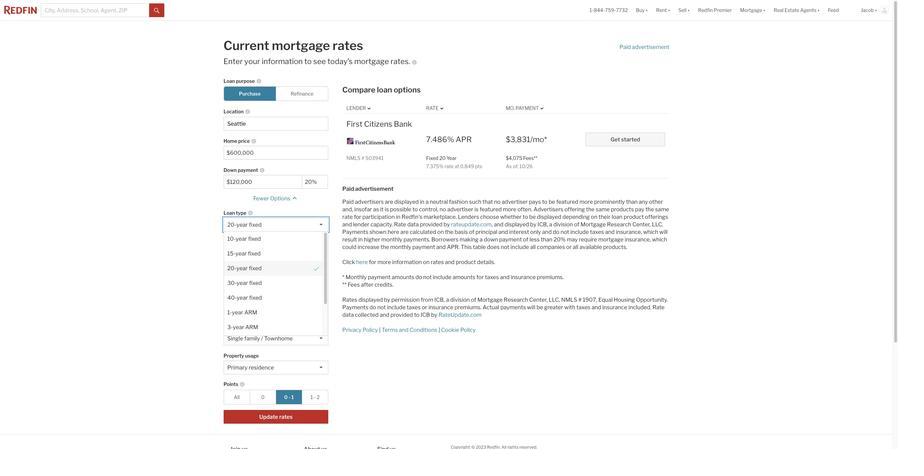 Task type: vqa. For each thing, say whether or not it's contained in the screenshot.
Here to the top
yes



Task type: locate. For each thing, give the bounding box(es) containing it.
1 vertical spatial rates
[[431, 259, 444, 266]]

1 horizontal spatial no
[[494, 199, 501, 206]]

advertisement inside button
[[632, 44, 670, 50]]

1-844-759-7732
[[590, 7, 628, 13]]

payments inside , and displayed by icb, a division of mortgage research center, llc. payments shown here are calculated on the basis of principal and interest only and do not include taxes and insurance, which will result in higher monthly payments. borrowers making a down payment of less than 20% may require mortgage insurance, which could increase the monthly payment and apr. this table does not include all companies or all available products.
[[342, 229, 368, 236]]

2 20- from the top
[[227, 266, 237, 272]]

or inside "include fha loans available for borrowers with low down payment or low credit score"
[[258, 311, 263, 317]]

are
[[385, 199, 393, 206], [401, 229, 409, 236]]

- for 740
[[239, 251, 241, 258]]

citizens
[[364, 120, 392, 128]]

rent ▾
[[656, 7, 670, 13]]

1 inside 0 - 1 option
[[291, 395, 294, 401]]

data down the redfin's
[[407, 222, 419, 228]]

in
[[420, 199, 425, 206], [396, 214, 401, 221], [358, 237, 363, 243]]

759-
[[605, 7, 616, 13]]

by up only
[[530, 222, 537, 228]]

policy down rateupdate.com link
[[460, 327, 476, 334]]

2 | from the left
[[439, 327, 440, 334]]

1 horizontal spatial mortgage
[[581, 222, 606, 228]]

redfin premier
[[698, 7, 732, 13]]

rate button
[[426, 105, 445, 112]]

taxes inside * monthly payment amounts do not include amounts for taxes and insurance premiums. ** fees after credits.
[[485, 275, 499, 281]]

property inside 'element'
[[224, 324, 244, 330]]

all down may
[[573, 244, 579, 251]]

2 down payment text field from the left
[[305, 179, 325, 186]]

down payment text field down the down payment element
[[305, 179, 325, 186]]

or up icb
[[422, 305, 427, 311]]

points
[[224, 382, 238, 388]]

credit
[[273, 311, 286, 317]]

1 horizontal spatial advertiser
[[502, 199, 528, 206]]

than up the companies
[[541, 237, 553, 243]]

single family / townhome
[[227, 336, 293, 343]]

apr.
[[447, 244, 460, 251]]

mortgage
[[272, 38, 330, 53], [354, 57, 389, 66], [598, 237, 624, 243]]

veterans,
[[224, 283, 244, 289]]

property
[[224, 324, 244, 330], [224, 353, 244, 359]]

pays
[[529, 199, 541, 206]]

as left well
[[245, 283, 250, 289]]

20%
[[554, 237, 566, 243]]

2 property from the top
[[224, 353, 244, 359]]

data inside rates displayed by permission from icb, a division of mortgage research center, llc, nmls # 1907, equal housing opportunity. payments do not include taxes or insurance premiums. actual payments will be greater with taxes and insurance included. rate data collected and provided to icb by
[[342, 312, 354, 319]]

list box
[[224, 218, 328, 350]]

0 inside option
[[284, 395, 288, 401]]

0 horizontal spatial policy
[[363, 327, 378, 334]]

than inside 'paid advertisers are displayed in a neutral fashion such that no advertiser pays to be featured more prominently than any other and, insofar as it is possible to control, no advertiser is featured more often. advertisers offering the same products pay the same rate for participation in redfin's marketplace. lenders choose whether to be displayed depending on their loan product offerings and lender capacity. rate data provided by'
[[626, 199, 638, 206]]

center, inside rates displayed by permission from icb, a division of mortgage research center, llc, nmls # 1907, equal housing opportunity. payments do not include taxes or insurance premiums. actual payments will be greater with taxes and insurance included. rate data collected and provided to icb by
[[529, 297, 548, 304]]

premiums. up llc,
[[537, 275, 564, 281]]

1 loan from the top
[[224, 78, 235, 84]]

20-year fixed up "10-year fixed"
[[227, 222, 262, 229]]

option group containing all
[[224, 391, 328, 405]]

20-year fixed up 30-year fixed on the left bottom of page
[[227, 266, 262, 272]]

2 horizontal spatial on
[[591, 214, 598, 221]]

less
[[530, 237, 540, 243]]

2 ▾ from the left
[[668, 7, 670, 13]]

1 with from the left
[[277, 305, 286, 311]]

1 1 from the left
[[291, 395, 294, 401]]

the right offering
[[586, 207, 595, 213]]

loans inside "include fha loans available for borrowers with low down payment or low credit score"
[[253, 297, 265, 302]]

first
[[347, 120, 363, 128]]

more up whether
[[503, 207, 516, 213]]

Home price text field
[[227, 150, 325, 157]]

information down payments.
[[392, 259, 422, 266]]

1 amounts from the left
[[392, 275, 414, 281]]

1 vertical spatial here
[[356, 259, 368, 266]]

than inside , and displayed by icb, a division of mortgage research center, llc. payments shown here are calculated on the basis of principal and interest only and do not include taxes and insurance, which will result in higher monthly payments. borrowers making a down payment of less than 20% may require mortgage insurance, which could increase the monthly payment and apr. this table does not include all companies or all available products.
[[541, 237, 553, 243]]

current
[[224, 38, 269, 53]]

for down va
[[245, 277, 251, 283]]

0 vertical spatial will
[[660, 229, 668, 236]]

0 - 1 radio
[[276, 391, 302, 405]]

2 same from the left
[[655, 207, 669, 213]]

mo. payment button
[[506, 105, 545, 112]]

buy
[[636, 7, 645, 13]]

0 horizontal spatial 1-
[[227, 310, 232, 316]]

▾ right "agents"
[[818, 7, 820, 13]]

0 vertical spatial more
[[580, 199, 593, 206]]

rate inside 'paid advertisers are displayed in a neutral fashion such that no advertiser pays to be featured more prominently than any other and, insofar as it is possible to control, no advertiser is featured more often. advertisers offering the same products pay the same rate for participation in redfin's marketplace. lenders choose whether to be displayed depending on their loan product offerings and lender capacity. rate data provided by'
[[342, 214, 353, 221]]

2 include from the top
[[224, 297, 240, 302]]

in right result
[[358, 237, 363, 243]]

usage
[[245, 353, 259, 359]]

advertiser down fashion on the right top of page
[[447, 207, 473, 213]]

in inside , and displayed by icb, a division of mortgage research center, llc. payments shown here are calculated on the basis of principal and interest only and do not include taxes and insurance, which will result in higher monthly payments. borrowers making a down payment of less than 20% may require mortgage insurance, which could increase the monthly payment and apr. this table does not include all companies or all available products.
[[358, 237, 363, 243]]

1 option group from the top
[[224, 87, 328, 101]]

will inside , and displayed by icb, a division of mortgage research center, llc. payments shown here are calculated on the basis of principal and interest only and do not include taxes and insurance, which will result in higher monthly payments. borrowers making a down payment of less than 20% may require mortgage insurance, which could increase the monthly payment and apr. this table does not include all companies or all available products.
[[660, 229, 668, 236]]

1 vertical spatial premiums.
[[455, 305, 482, 311]]

0 vertical spatial option group
[[224, 87, 328, 101]]

agents
[[800, 7, 817, 13]]

1 vertical spatial in
[[396, 214, 401, 221]]

property usage
[[224, 353, 259, 359]]

as
[[506, 164, 512, 169]]

-
[[239, 251, 241, 258], [289, 395, 290, 401], [314, 395, 316, 401]]

do down click here for more information on rates and product details.
[[416, 275, 422, 281]]

type for loan type
[[236, 210, 246, 216]]

not inside * monthly payment amounts do not include amounts for taxes and insurance premiums. ** fees after credits.
[[423, 275, 432, 281]]

1 vertical spatial loans
[[253, 297, 265, 302]]

option group for loan purpose
[[224, 87, 328, 101]]

offerings
[[645, 214, 668, 221]]

price
[[238, 138, 250, 144]]

center, down pay
[[633, 222, 651, 228]]

rate down the redfin's
[[394, 222, 406, 228]]

down payment text field up fewer
[[227, 179, 299, 186]]

fixed down "10-year fixed"
[[248, 251, 261, 257]]

will down llc.
[[660, 229, 668, 236]]

1 vertical spatial option group
[[224, 391, 328, 405]]

1 vertical spatial 20-year fixed
[[227, 266, 262, 272]]

down inside , and displayed by icb, a division of mortgage research center, llc. payments shown here are calculated on the basis of principal and interest only and do not include taxes and insurance, which will result in higher monthly payments. borrowers making a down payment of less than 20% may require mortgage insurance, which could increase the monthly payment and apr. this table does not include all companies or all available products.
[[484, 237, 498, 243]]

mortgage left real at the top of page
[[740, 7, 762, 13]]

1 horizontal spatial in
[[396, 214, 401, 221]]

other
[[649, 199, 663, 206]]

0 vertical spatial than
[[626, 199, 638, 206]]

type inside 'element'
[[245, 324, 256, 330]]

displayed down after
[[359, 297, 383, 304]]

paid advertisement
[[620, 44, 670, 50], [342, 186, 394, 193]]

premiums. inside rates displayed by permission from icb, a division of mortgage research center, llc, nmls # 1907, equal housing opportunity. payments do not include taxes or insurance premiums. actual payments will be greater with taxes and insurance included. rate data collected and provided to icb by
[[455, 305, 482, 311]]

division down depending
[[554, 222, 573, 228]]

▾ for buy ▾
[[646, 7, 648, 13]]

same up 'their'
[[596, 207, 610, 213]]

taxes inside , and displayed by icb, a division of mortgage research center, llc. payments shown here are calculated on the basis of principal and interest only and do not include taxes and insurance, which will result in higher monthly payments. borrowers making a down payment of less than 20% may require mortgage insurance, which could increase the monthly payment and apr. this table does not include all companies or all available products.
[[590, 229, 604, 236]]

rates right "update"
[[279, 415, 293, 421]]

0 horizontal spatial nmls
[[347, 155, 361, 161]]

year
[[447, 155, 457, 161]]

1 available from the top
[[224, 277, 244, 283]]

compare
[[342, 86, 375, 94]]

options
[[394, 86, 421, 94]]

featured up choose
[[480, 207, 502, 213]]

division up rateupdate.com link
[[450, 297, 470, 304]]

rate
[[426, 105, 439, 111], [394, 222, 406, 228], [653, 305, 665, 311]]

enter
[[224, 57, 243, 66]]

1 is from the left
[[385, 207, 389, 213]]

- left 759
[[239, 251, 241, 258]]

privacy policy | terms and conditions | cookie policy
[[342, 327, 476, 334]]

2 amounts from the left
[[453, 275, 475, 281]]

1 vertical spatial advertiser
[[447, 207, 473, 213]]

to
[[304, 57, 312, 66], [542, 199, 548, 206], [413, 207, 418, 213], [523, 214, 528, 221], [414, 312, 420, 319]]

see
[[313, 57, 326, 66]]

0 horizontal spatial -
[[239, 251, 241, 258]]

2 loan from the top
[[224, 210, 235, 216]]

sell ▾
[[679, 7, 690, 13]]

1 horizontal spatial data
[[407, 222, 419, 228]]

rates inside button
[[279, 415, 293, 421]]

1 horizontal spatial insurance
[[511, 275, 536, 281]]

2 horizontal spatial mortgage
[[598, 237, 624, 243]]

icb, inside , and displayed by icb, a division of mortgage research center, llc. payments shown here are calculated on the basis of principal and interest only and do not include taxes and insurance, which will result in higher monthly payments. borrowers making a down payment of less than 20% may require mortgage insurance, which could increase the monthly payment and apr. this table does not include all companies or all available products.
[[538, 222, 548, 228]]

include inside "include fha loans available for borrowers with low down payment or low credit score"
[[224, 297, 240, 302]]

research down products
[[607, 222, 631, 228]]

2 horizontal spatial be
[[549, 199, 555, 206]]

available down 40-
[[224, 305, 244, 311]]

% down 20
[[439, 164, 444, 169]]

mortgage
[[740, 7, 762, 13], [581, 222, 606, 228], [478, 297, 503, 304]]

taxes up 'require'
[[590, 229, 604, 236]]

| left terms
[[379, 327, 381, 334]]

0 horizontal spatial low
[[264, 311, 272, 317]]

icb, up only
[[538, 222, 548, 228]]

2 vertical spatial paid
[[342, 199, 354, 206]]

are up payments.
[[401, 229, 409, 236]]

0 vertical spatial premiums.
[[537, 275, 564, 281]]

military
[[276, 277, 293, 283]]

0 horizontal spatial division
[[450, 297, 470, 304]]

include down 'interest'
[[511, 244, 529, 251]]

housing
[[614, 297, 635, 304]]

1 horizontal spatial score
[[287, 311, 299, 317]]

option group up the update rates button
[[224, 391, 328, 405]]

1 horizontal spatial same
[[655, 207, 669, 213]]

or down 'borrowers'
[[258, 311, 263, 317]]

7.375
[[426, 164, 439, 169]]

1 vertical spatial are
[[401, 229, 409, 236]]

▾
[[646, 7, 648, 13], [668, 7, 670, 13], [688, 7, 690, 13], [763, 7, 766, 13], [818, 7, 820, 13], [875, 7, 877, 13]]

fixed right va
[[249, 266, 262, 272]]

do inside rates displayed by permission from icb, a division of mortgage research center, llc, nmls # 1907, equal housing opportunity. payments do not include taxes or insurance premiums. actual payments will be greater with taxes and insurance included. rate data collected and provided to icb by
[[370, 305, 376, 311]]

0 inside radio
[[261, 395, 265, 401]]

1 horizontal spatial |
[[439, 327, 440, 334]]

for down details.
[[476, 275, 484, 281]]

1 horizontal spatial 1-
[[590, 7, 594, 13]]

1 vertical spatial 1-
[[227, 310, 232, 316]]

here down capacity.
[[388, 229, 399, 236]]

1 down payment text field from the left
[[227, 179, 299, 186]]

mortgage inside , and displayed by icb, a division of mortgage research center, llc. payments shown here are calculated on the basis of principal and interest only and do not include taxes and insurance, which will result in higher monthly payments. borrowers making a down payment of less than 20% may require mortgage insurance, which could increase the monthly payment and apr. this table does not include all companies or all available products.
[[581, 222, 606, 228]]

2 0 from the left
[[284, 395, 288, 401]]

on inside , and displayed by icb, a division of mortgage research center, llc. payments shown here are calculated on the basis of principal and interest only and do not include taxes and insurance, which will result in higher monthly payments. borrowers making a down payment of less than 20% may require mortgage insurance, which could increase the monthly payment and apr. this table does not include all companies or all available products.
[[437, 229, 444, 236]]

1 vertical spatial division
[[450, 297, 470, 304]]

1 vertical spatial provided
[[391, 312, 413, 319]]

0 vertical spatial property
[[224, 324, 244, 330]]

Down payment text field
[[227, 179, 299, 186], [305, 179, 325, 186]]

1 horizontal spatial on
[[437, 229, 444, 236]]

0 vertical spatial be
[[549, 199, 555, 206]]

and up spouses
[[294, 277, 303, 283]]

0 horizontal spatial premiums.
[[455, 305, 482, 311]]

1 vertical spatial %
[[439, 164, 444, 169]]

0 vertical spatial center,
[[633, 222, 651, 228]]

0 vertical spatial 20-year fixed
[[227, 222, 262, 229]]

is right it
[[385, 207, 389, 213]]

1 horizontal spatial research
[[607, 222, 631, 228]]

monthly down shown on the bottom of page
[[381, 237, 403, 243]]

1 include from the top
[[224, 269, 240, 275]]

0 vertical spatial on
[[591, 214, 598, 221]]

displayed down advertisers
[[537, 214, 561, 221]]

0 vertical spatial down
[[484, 237, 498, 243]]

- inside option
[[289, 395, 290, 401]]

2 horizontal spatial insurance
[[602, 305, 627, 311]]

loans for fha
[[253, 297, 265, 302]]

1 horizontal spatial 0
[[284, 395, 288, 401]]

option group up state, city, county, zip search field
[[224, 87, 328, 101]]

1-
[[590, 7, 594, 13], [227, 310, 232, 316]]

1 20- from the top
[[227, 222, 237, 229]]

| left 'cookie'
[[439, 327, 440, 334]]

rate down "and,"
[[342, 214, 353, 221]]

1 vertical spatial research
[[504, 297, 528, 304]]

1 horizontal spatial center,
[[633, 222, 651, 228]]

on
[[591, 214, 598, 221], [437, 229, 444, 236], [423, 259, 430, 266]]

2 payments from the top
[[342, 305, 368, 311]]

1 horizontal spatial premiums.
[[537, 275, 564, 281]]

dialog
[[224, 232, 328, 350]]

insurance up payments
[[511, 275, 536, 281]]

real estate agents ▾
[[774, 7, 820, 13]]

policy
[[363, 327, 378, 334], [460, 327, 476, 334]]

1 horizontal spatial icb,
[[538, 222, 548, 228]]

include for include va loans
[[224, 269, 240, 275]]

data down rates
[[342, 312, 354, 319]]

include for include fha loans available for borrowers with low down payment or low credit score
[[224, 297, 240, 302]]

rate inside button
[[426, 105, 439, 111]]

1 ▾ from the left
[[646, 7, 648, 13]]

displayed inside rates displayed by permission from icb, a division of mortgage research center, llc, nmls # 1907, equal housing opportunity. payments do not include taxes or insurance premiums. actual payments will be greater with taxes and insurance included. rate data collected and provided to icb by
[[359, 297, 383, 304]]

0 vertical spatial product
[[624, 214, 644, 221]]

not up the 20%
[[561, 229, 569, 236]]

loans up active on the left
[[249, 269, 261, 275]]

type up "10-year fixed"
[[236, 210, 246, 216]]

displayed inside , and displayed by icb, a division of mortgage research center, llc. payments shown here are calculated on the basis of principal and interest only and do not include taxes and insurance, which will result in higher monthly payments. borrowers making a down payment of less than 20% may require mortgage insurance, which could increase the monthly payment and apr. this table does not include all companies or all available products.
[[505, 222, 529, 228]]

rate inside 'paid advertisers are displayed in a neutral fashion such that no advertiser pays to be featured more prominently than any other and, insofar as it is possible to control, no advertiser is featured more often. advertisers offering the same products pay the same rate for participation in redfin's marketplace. lenders choose whether to be displayed depending on their loan product offerings and lender capacity. rate data provided by'
[[394, 222, 406, 228]]

payment inside * monthly payment amounts do not include amounts for taxes and insurance premiums. ** fees after credits.
[[368, 275, 391, 281]]

2 available from the top
[[224, 305, 244, 311]]

1 horizontal spatial do
[[416, 275, 422, 281]]

product inside 'paid advertisers are displayed in a neutral fashion such that no advertiser pays to be featured more prominently than any other and, insofar as it is possible to control, no advertiser is featured more often. advertisers offering the same products pay the same rate for participation in redfin's marketplace. lenders choose whether to be displayed depending on their loan product offerings and lender capacity. rate data provided by'
[[624, 214, 644, 221]]

home
[[224, 138, 237, 144]]

0 vertical spatial paid advertisement
[[620, 44, 670, 50]]

0 horizontal spatial 0
[[261, 395, 265, 401]]

1- inside list box
[[227, 310, 232, 316]]

mortgage inside , and displayed by icb, a division of mortgage research center, llc. payments shown here are calculated on the basis of principal and interest only and do not include taxes and insurance, which will result in higher monthly payments. borrowers making a down payment of less than 20% may require mortgage insurance, which could increase the monthly payment and apr. this table does not include all companies or all available products.
[[598, 237, 624, 243]]

only
[[530, 229, 541, 236]]

2 vertical spatial rates
[[279, 415, 293, 421]]

loan
[[224, 78, 235, 84], [224, 210, 235, 216]]

0 vertical spatial loan
[[224, 78, 235, 84]]

icb,
[[538, 222, 548, 228], [434, 297, 445, 304]]

no
[[494, 199, 501, 206], [440, 207, 446, 213]]

marketplace.
[[424, 214, 457, 221]]

for inside 'paid advertisers are displayed in a neutral fashion such that no advertiser pays to be featured more prominently than any other and, insofar as it is possible to control, no advertiser is featured more often. advertisers offering the same products pay the same rate for participation in redfin's marketplace. lenders choose whether to be displayed depending on their loan product offerings and lender capacity. rate data provided by'
[[354, 214, 361, 221]]

|
[[379, 327, 381, 334], [439, 327, 440, 334]]

1- for year
[[227, 310, 232, 316]]

nmls left 503941
[[347, 155, 361, 161]]

% inside "fixed 20 year 7.375 % rate at 0.849 pts"
[[439, 164, 444, 169]]

1 vertical spatial loan
[[612, 214, 623, 221]]

taxes down permission
[[407, 305, 421, 311]]

1 horizontal spatial will
[[660, 229, 668, 236]]

2 option group from the top
[[224, 391, 328, 405]]

0 horizontal spatial product
[[456, 259, 476, 266]]

6 ▾ from the left
[[875, 7, 877, 13]]

1 horizontal spatial rates
[[333, 38, 363, 53]]

advertiser
[[502, 199, 528, 206], [447, 207, 473, 213]]

do up the 20%
[[553, 229, 560, 236]]

low
[[287, 305, 295, 311], [264, 311, 272, 317]]

option group
[[224, 87, 328, 101], [224, 391, 328, 405]]

paid inside button
[[620, 44, 631, 50]]

and inside * monthly payment amounts do not include amounts for taxes and insurance premiums. ** fees after credits.
[[500, 275, 510, 281]]

▾ for sell ▾
[[688, 7, 690, 13]]

active
[[252, 277, 266, 283]]

1 20-year fixed from the top
[[227, 222, 262, 229]]

amounts down the this
[[453, 275, 475, 281]]

loan up 10-
[[224, 210, 235, 216]]

1 vertical spatial on
[[437, 229, 444, 236]]

0 horizontal spatial is
[[385, 207, 389, 213]]

2 with from the left
[[564, 305, 575, 311]]

research up payments
[[504, 297, 528, 304]]

0 horizontal spatial are
[[385, 199, 393, 206]]

arm down the fha
[[244, 310, 257, 316]]

with
[[277, 305, 286, 311], [564, 305, 575, 311]]

fixed
[[249, 222, 262, 229], [248, 236, 261, 243], [248, 251, 261, 257], [249, 266, 262, 272], [249, 280, 262, 287], [249, 295, 262, 302]]

a
[[426, 199, 429, 206], [549, 222, 552, 228], [480, 237, 483, 243], [446, 297, 449, 304]]

option group containing purchase
[[224, 87, 328, 101]]

type
[[236, 210, 246, 216], [245, 324, 256, 330]]

- for 1
[[314, 395, 316, 401]]

0 radio
[[250, 391, 276, 405]]

1 vertical spatial nmls
[[561, 297, 577, 304]]

same
[[596, 207, 610, 213], [655, 207, 669, 213]]

0 vertical spatial 1-
[[590, 7, 594, 13]]

borrowers
[[432, 237, 459, 243]]

- left the 2
[[314, 395, 316, 401]]

/
[[261, 336, 263, 343]]

1 vertical spatial which
[[652, 237, 667, 243]]

0 vertical spatial rate
[[445, 164, 454, 169]]

1 payments from the top
[[342, 229, 368, 236]]

▾ right rent on the right top of the page
[[668, 7, 670, 13]]

0 vertical spatial payments
[[342, 229, 368, 236]]

fixed inside 20-year fixed element
[[249, 266, 262, 272]]

1 horizontal spatial #
[[578, 297, 582, 304]]

as down active on the left
[[261, 283, 266, 289]]

1 vertical spatial payments
[[342, 305, 368, 311]]

0 vertical spatial are
[[385, 199, 393, 206]]

here inside , and displayed by icb, a division of mortgage research center, llc. payments shown here are calculated on the basis of principal and interest only and do not include taxes and insurance, which will result in higher monthly payments. borrowers making a down payment of less than 20% may require mortgage insurance, which could increase the monthly payment and apr. this table does not include all companies or all available products.
[[388, 229, 399, 236]]

provided down permission
[[391, 312, 413, 319]]

or down may
[[566, 244, 572, 251]]

no right that
[[494, 199, 501, 206]]

of up rateupdate.com link
[[471, 297, 476, 304]]

#
[[362, 155, 364, 161], [578, 297, 582, 304]]

0 horizontal spatial featured
[[480, 207, 502, 213]]

featured up offering
[[556, 199, 578, 206]]

terms
[[382, 327, 398, 334]]

1 property from the top
[[224, 324, 244, 330]]

2 1 from the left
[[311, 395, 313, 401]]

available up veterans, on the left of the page
[[224, 277, 244, 283]]

loans for va
[[249, 269, 261, 275]]

do up collected
[[370, 305, 376, 311]]

3 ▾ from the left
[[688, 7, 690, 13]]

0 horizontal spatial icb,
[[434, 297, 445, 304]]

location
[[224, 109, 244, 115]]

started
[[621, 136, 640, 143]]

2 is from the left
[[475, 207, 479, 213]]

0 vertical spatial arm
[[244, 310, 257, 316]]

current mortgage rates
[[224, 38, 363, 53]]

be up advertisers
[[549, 199, 555, 206]]

0 horizontal spatial be
[[529, 214, 536, 221]]

0 vertical spatial featured
[[556, 199, 578, 206]]

include down permission
[[387, 305, 406, 311]]

2 all from the left
[[573, 244, 579, 251]]

2 horizontal spatial -
[[314, 395, 316, 401]]

property for primary residence
[[224, 353, 244, 359]]

for inside the available for active u.s. military and veterans, as well as eligible spouses
[[245, 277, 251, 283]]

5-year arm element
[[224, 335, 323, 350]]

1 horizontal spatial is
[[475, 207, 479, 213]]

4 ▾ from the left
[[763, 7, 766, 13]]

2 vertical spatial do
[[370, 305, 376, 311]]

# left 503941
[[362, 155, 364, 161]]

paid
[[620, 44, 631, 50], [342, 186, 354, 193], [342, 199, 354, 206]]

include inside * monthly payment amounts do not include amounts for taxes and insurance premiums. ** fees after credits.
[[433, 275, 452, 281]]

rate
[[445, 164, 454, 169], [342, 214, 353, 221]]

include
[[571, 229, 589, 236], [511, 244, 529, 251], [433, 275, 452, 281], [387, 305, 406, 311]]

more
[[580, 199, 593, 206], [503, 207, 516, 213], [378, 259, 391, 266]]

for inside "include fha loans available for borrowers with low down payment or low credit score"
[[245, 305, 251, 311]]

score inside "include fha loans available for borrowers with low down payment or low credit score"
[[287, 311, 299, 317]]

1 0 from the left
[[261, 395, 265, 401]]

2 horizontal spatial as
[[373, 207, 379, 213]]

include up from
[[433, 275, 452, 281]]

option group for points
[[224, 391, 328, 405]]

is down such
[[475, 207, 479, 213]]

property up primary
[[224, 353, 244, 359]]

same up offerings
[[655, 207, 669, 213]]

down
[[224, 168, 237, 173]]

with inside rates displayed by permission from icb, a division of mortgage research center, llc, nmls # 1907, equal housing opportunity. payments do not include taxes or insurance premiums. actual payments will be greater with taxes and insurance included. rate data collected and provided to icb by
[[564, 305, 575, 311]]

not up collected
[[377, 305, 386, 311]]

1 left the 2
[[311, 395, 313, 401]]

mortgage inside dropdown button
[[740, 7, 762, 13]]

on inside 'paid advertisers are displayed in a neutral fashion such that no advertiser pays to be featured more prominently than any other and, insofar as it is possible to control, no advertiser is featured more often. advertisers offering the same products pay the same rate for participation in redfin's marketplace. lenders choose whether to be displayed depending on their loan product offerings and lender capacity. rate data provided by'
[[591, 214, 598, 221]]

- inside radio
[[314, 395, 316, 401]]

0 horizontal spatial research
[[504, 297, 528, 304]]

2 vertical spatial mortgage
[[598, 237, 624, 243]]

are inside , and displayed by icb, a division of mortgage research center, llc. payments shown here are calculated on the basis of principal and interest only and do not include taxes and insurance, which will result in higher monthly payments. borrowers making a down payment of less than 20% may require mortgage insurance, which could increase the monthly payment and apr. this table does not include all companies or all available products.
[[401, 229, 409, 236]]

and up rates displayed by permission from icb, a division of mortgage research center, llc, nmls # 1907, equal housing opportunity. payments do not include taxes or insurance premiums. actual payments will be greater with taxes and insurance included. rate data collected and provided to icb by
[[500, 275, 510, 281]]

this
[[461, 244, 472, 251]]

City, Address, School, Agent, ZIP search field
[[41, 3, 149, 17]]

mortgage inside rates displayed by permission from icb, a division of mortgage research center, llc, nmls # 1907, equal housing opportunity. payments do not include taxes or insurance premiums. actual payments will be greater with taxes and insurance included. rate data collected and provided to icb by
[[478, 297, 503, 304]]

5 ▾ from the left
[[818, 7, 820, 13]]

0 horizontal spatial down
[[224, 311, 236, 317]]

0 horizontal spatial here
[[356, 259, 368, 266]]

1- left '759-' on the right top
[[590, 7, 594, 13]]

15-year fixed
[[227, 251, 261, 257]]

by right icb
[[431, 312, 437, 319]]

purpose
[[236, 78, 255, 84]]

1 horizontal spatial more
[[503, 207, 516, 213]]

0 horizontal spatial rate
[[342, 214, 353, 221]]

1 vertical spatial be
[[529, 214, 536, 221]]

increase
[[358, 244, 379, 251]]



Task type: describe. For each thing, give the bounding box(es) containing it.
1 inside 1 - 2 radio
[[311, 395, 313, 401]]

and down apr.
[[445, 259, 455, 266]]

are inside 'paid advertisers are displayed in a neutral fashion such that no advertiser pays to be featured more prominently than any other and, insofar as it is possible to control, no advertiser is featured more often. advertisers offering the same products pay the same rate for participation in redfin's marketplace. lenders choose whether to be displayed depending on their loan product offerings and lender capacity. rate data provided by'
[[385, 199, 393, 206]]

list box containing 20-year fixed
[[224, 218, 328, 350]]

payment inside "include fha loans available for borrowers with low down payment or low credit score"
[[237, 311, 257, 317]]

mortgage ▾
[[740, 7, 766, 13]]

of inside rates displayed by permission from icb, a division of mortgage research center, llc, nmls # 1907, equal housing opportunity. payments do not include taxes or insurance premiums. actual payments will be greater with taxes and insurance included. rate data collected and provided to icb by
[[471, 297, 476, 304]]

today's
[[328, 57, 353, 66]]

feed button
[[824, 0, 857, 21]]

llc,
[[549, 297, 560, 304]]

740 - 759
[[227, 251, 253, 258]]

by down credits.
[[384, 297, 390, 304]]

10/26
[[520, 164, 533, 169]]

nmls inside rates displayed by permission from icb, a division of mortgage research center, llc, nmls # 1907, equal housing opportunity. payments do not include taxes or insurance premiums. actual payments will be greater with taxes and insurance included. rate data collected and provided to icb by
[[561, 297, 577, 304]]

available inside "include fha loans available for borrowers with low down payment or low credit score"
[[224, 305, 244, 311]]

1 vertical spatial information
[[392, 259, 422, 266]]

1 vertical spatial featured
[[480, 207, 502, 213]]

0 vertical spatial no
[[494, 199, 501, 206]]

cookie
[[441, 327, 459, 334]]

table
[[473, 244, 486, 251]]

shown
[[370, 229, 387, 236]]

1 vertical spatial paid
[[342, 186, 354, 193]]

a inside 'paid advertisers are displayed in a neutral fashion such that no advertiser pays to be featured more prominently than any other and, insofar as it is possible to control, no advertiser is featured more often. advertisers offering the same products pay the same rate for participation in redfin's marketplace. lenders choose whether to be displayed depending on their loan product offerings and lender capacity. rate data provided by'
[[426, 199, 429, 206]]

# inside rates displayed by permission from icb, a division of mortgage research center, llc, nmls # 1907, equal housing opportunity. payments do not include taxes or insurance premiums. actual payments will be greater with taxes and insurance included. rate data collected and provided to icb by
[[578, 297, 582, 304]]

down payment
[[224, 168, 258, 173]]

fees**
[[523, 155, 538, 161]]

feed
[[828, 7, 839, 13]]

and left 'interest'
[[499, 229, 508, 236]]

collected
[[355, 312, 379, 319]]

your
[[244, 57, 260, 66]]

of down depending
[[574, 222, 580, 228]]

buy ▾ button
[[632, 0, 652, 21]]

could
[[342, 244, 357, 251]]

20-year fixed element
[[224, 262, 323, 276]]

residence
[[249, 365, 274, 372]]

and right only
[[542, 229, 552, 236]]

loan for loan purpose
[[224, 78, 235, 84]]

credits.
[[375, 282, 394, 289]]

759
[[242, 251, 253, 258]]

1 - 2
[[311, 395, 320, 401]]

spouses
[[284, 283, 303, 289]]

and up products.
[[605, 229, 615, 236]]

of down rateupdate.com link
[[469, 229, 474, 236]]

of left less in the right bottom of the page
[[523, 237, 528, 243]]

a up table
[[480, 237, 483, 243]]

for right here "link"
[[369, 259, 376, 266]]

1 vertical spatial monthly
[[390, 244, 411, 251]]

,
[[492, 222, 493, 228]]

a down advertisers
[[549, 222, 552, 228]]

30-
[[227, 280, 237, 287]]

0 vertical spatial monthly
[[381, 237, 403, 243]]

center, inside , and displayed by icb, a division of mortgage research center, llc. payments shown here are calculated on the basis of principal and interest only and do not include taxes and insurance, which will result in higher monthly payments. borrowers making a down payment of less than 20% may require mortgage insurance, which could increase the monthly payment and apr. this table does not include all companies or all available products.
[[633, 222, 651, 228]]

will inside rates displayed by permission from icb, a division of mortgage research center, llc, nmls # 1907, equal housing opportunity. payments do not include taxes or insurance premiums. actual payments will be greater with taxes and insurance included. rate data collected and provided to icb by
[[527, 305, 536, 311]]

a inside rates displayed by permission from icb, a division of mortgage research center, llc, nmls # 1907, equal housing opportunity. payments do not include taxes or insurance premiums. actual payments will be greater with taxes and insurance included. rate data collected and provided to icb by
[[446, 297, 449, 304]]

0 horizontal spatial more
[[378, 259, 391, 266]]

payment
[[516, 105, 539, 111]]

1 vertical spatial no
[[440, 207, 446, 213]]

payments
[[501, 305, 526, 311]]

compare loan options
[[342, 86, 421, 94]]

as inside 'paid advertisers are displayed in a neutral fashion such that no advertiser pays to be featured more prominently than any other and, insofar as it is possible to control, no advertiser is featured more often. advertisers offering the same products pay the same rate for participation in redfin's marketplace. lenders choose whether to be displayed depending on their loan product offerings and lender capacity. rate data provided by'
[[373, 207, 379, 213]]

do inside * monthly payment amounts do not include amounts for taxes and insurance premiums. ** fees after credits.
[[416, 275, 422, 281]]

type for property type
[[245, 324, 256, 330]]

0 for 0 - 1
[[284, 395, 288, 401]]

- for 0
[[289, 395, 290, 401]]

0 vertical spatial mortgage
[[272, 38, 330, 53]]

capacity.
[[371, 222, 393, 228]]

0 horizontal spatial insurance
[[429, 305, 454, 311]]

not right does
[[501, 244, 509, 251]]

1 vertical spatial insurance,
[[625, 237, 651, 243]]

dialog containing 10-year fixed
[[224, 232, 328, 350]]

and,
[[342, 207, 353, 213]]

neutral
[[430, 199, 448, 206]]

1 horizontal spatial as
[[261, 283, 266, 289]]

1 policy from the left
[[363, 327, 378, 334]]

fixed up 'borrowers'
[[249, 295, 262, 302]]

by inside , and displayed by icb, a division of mortgage research center, llc. payments shown here are calculated on the basis of principal and interest only and do not include taxes and insurance, which will result in higher monthly payments. borrowers making a down payment of less than 20% may require mortgage insurance, which could increase the monthly payment and apr. this table does not include all companies or all available products.
[[530, 222, 537, 228]]

All radio
[[224, 391, 250, 405]]

redfin's
[[402, 214, 423, 221]]

payment down payments.
[[412, 244, 435, 251]]

data inside 'paid advertisers are displayed in a neutral fashion such that no advertiser pays to be featured more prominently than any other and, insofar as it is possible to control, no advertiser is featured more often. advertisers offering the same products pay the same rate for participation in redfin's marketplace. lenders choose whether to be displayed depending on their loan product offerings and lender capacity. rate data provided by'
[[407, 222, 419, 228]]

primary residence
[[227, 365, 274, 372]]

and down borrowers
[[436, 244, 446, 251]]

rates.
[[391, 57, 410, 66]]

the up borrowers
[[445, 229, 454, 236]]

displayed up possible
[[394, 199, 419, 206]]

▾ for rent ▾
[[668, 7, 670, 13]]

$3,831
[[506, 135, 530, 144]]

loan purpose
[[224, 78, 255, 84]]

and inside 'paid advertisers are displayed in a neutral fashion such that no advertiser pays to be featured more prominently than any other and, insofar as it is possible to control, no advertiser is featured more often. advertisers offering the same products pay the same rate for participation in redfin's marketplace. lenders choose whether to be displayed depending on their loan product offerings and lender capacity. rate data provided by'
[[342, 222, 352, 228]]

fixed up "10-year fixed"
[[249, 222, 262, 229]]

1 vertical spatial more
[[503, 207, 516, 213]]

pts
[[475, 164, 482, 169]]

provided inside rates displayed by permission from icb, a division of mortgage research center, llc, nmls # 1907, equal housing opportunity. payments do not include taxes or insurance premiums. actual payments will be greater with taxes and insurance included. rate data collected and provided to icb by
[[391, 312, 413, 319]]

require
[[579, 237, 597, 243]]

0.849
[[460, 164, 474, 169]]

arm for 3-year arm
[[245, 325, 258, 331]]

single
[[227, 336, 243, 343]]

1-year arm
[[227, 310, 257, 316]]

include up may
[[571, 229, 589, 236]]

townhome
[[264, 336, 293, 343]]

available inside the available for active u.s. military and veterans, as well as eligible spouses
[[224, 277, 244, 283]]

payments.
[[404, 237, 430, 243]]

State, City, County, ZIP search field
[[224, 117, 328, 131]]

include va loans
[[224, 269, 261, 275]]

it
[[380, 207, 384, 213]]

1 horizontal spatial low
[[287, 305, 295, 311]]

products
[[611, 207, 634, 213]]

rent ▾ button
[[656, 0, 670, 21]]

real
[[774, 7, 784, 13]]

payment down 'interest'
[[499, 237, 522, 243]]

down inside "include fha loans available for borrowers with low down payment or low credit score"
[[224, 311, 236, 317]]

premiums. inside * monthly payment amounts do not include amounts for taxes and insurance premiums. ** fees after credits.
[[537, 275, 564, 281]]

1 horizontal spatial featured
[[556, 199, 578, 206]]

1 horizontal spatial mortgage
[[354, 57, 389, 66]]

interest
[[509, 229, 529, 236]]

division inside rates displayed by permission from icb, a division of mortgage research center, llc, nmls # 1907, equal housing opportunity. payments do not include taxes or insurance premiums. actual payments will be greater with taxes and insurance included. rate data collected and provided to icb by
[[450, 297, 470, 304]]

1 vertical spatial paid advertisement
[[342, 186, 394, 193]]

that
[[483, 199, 493, 206]]

1907,
[[583, 297, 597, 304]]

taxes down 1907,
[[577, 305, 591, 311]]

rate inside rates displayed by permission from icb, a division of mortgage research center, llc, nmls # 1907, equal housing opportunity. payments do not include taxes or insurance premiums. actual payments will be greater with taxes and insurance included. rate data collected and provided to icb by
[[653, 305, 665, 311]]

higher
[[364, 237, 380, 243]]

503941
[[366, 155, 384, 161]]

from
[[421, 297, 433, 304]]

by inside 'paid advertisers are displayed in a neutral fashion such that no advertiser pays to be featured more prominently than any other and, insofar as it is possible to control, no advertiser is featured more often. advertisers offering the same products pay the same rate for participation in redfin's marketplace. lenders choose whether to be displayed depending on their loan product offerings and lender capacity. rate data provided by'
[[444, 222, 450, 228]]

0 for 0
[[261, 395, 265, 401]]

and down 1907,
[[592, 305, 601, 311]]

loan inside 'paid advertisers are displayed in a neutral fashion such that no advertiser pays to be featured more prominently than any other and, insofar as it is possible to control, no advertiser is featured more often. advertisers offering the same products pay the same rate for participation in redfin's marketplace. lenders choose whether to be displayed depending on their loan product offerings and lender capacity. rate data provided by'
[[612, 214, 623, 221]]

property type element
[[224, 320, 325, 332]]

to up the redfin's
[[413, 207, 418, 213]]

0 vertical spatial score
[[239, 240, 252, 245]]

0 vertical spatial nmls
[[347, 155, 361, 161]]

division inside , and displayed by icb, a division of mortgage research center, llc. payments shown here are calculated on the basis of principal and interest only and do not include taxes and insurance, which will result in higher monthly payments. borrowers making a down payment of less than 20% may require mortgage insurance, which could increase the monthly payment and apr. this table does not include all companies or all available products.
[[554, 222, 573, 228]]

to up advertisers
[[542, 199, 548, 206]]

to down "often."
[[523, 214, 528, 221]]

details.
[[477, 259, 495, 266]]

or inside rates displayed by permission from icb, a division of mortgage research center, llc, nmls # 1907, equal housing opportunity. payments do not include taxes or insurance premiums. actual payments will be greater with taxes and insurance included. rate data collected and provided to icb by
[[422, 305, 427, 311]]

1 - 2 radio
[[302, 391, 328, 405]]

be inside rates displayed by permission from icb, a division of mortgage research center, llc, nmls # 1907, equal housing opportunity. payments do not include taxes or insurance premiums. actual payments will be greater with taxes and insurance included. rate data collected and provided to icb by
[[537, 305, 543, 311]]

to inside rates displayed by permission from icb, a division of mortgage research center, llc, nmls # 1907, equal housing opportunity. payments do not include taxes or insurance premiums. actual payments will be greater with taxes and insurance included. rate data collected and provided to icb by
[[414, 312, 420, 319]]

and right terms
[[399, 327, 409, 334]]

the right increase
[[381, 244, 389, 251]]

0 horizontal spatial on
[[423, 259, 430, 266]]

payments inside rates displayed by permission from icb, a division of mortgage research center, llc, nmls # 1907, equal housing opportunity. payments do not include taxes or insurance premiums. actual payments will be greater with taxes and insurance included. rate data collected and provided to icb by
[[342, 305, 368, 311]]

20- inside 20-year fixed element
[[227, 266, 237, 272]]

control,
[[419, 207, 439, 213]]

0 horizontal spatial #
[[362, 155, 364, 161]]

not inside rates displayed by permission from icb, a division of mortgage research center, llc, nmls # 1907, equal housing opportunity. payments do not include taxes or insurance premiums. actual payments will be greater with taxes and insurance included. rate data collected and provided to icb by
[[377, 305, 386, 311]]

provided inside 'paid advertisers are displayed in a neutral fashion such that no advertiser pays to be featured more prominently than any other and, insofar as it is possible to control, no advertiser is featured more often. advertisers offering the same products pay the same rate for participation in redfin's marketplace. lenders choose whether to be displayed depending on their loan product offerings and lender capacity. rate data provided by'
[[420, 222, 443, 228]]

▾ for mortgage ▾
[[763, 7, 766, 13]]

fixed
[[426, 155, 438, 161]]

fixed left u.s.
[[249, 280, 262, 287]]

insurance inside * monthly payment amounts do not include amounts for taxes and insurance premiums. ** fees after credits.
[[511, 275, 536, 281]]

paid inside 'paid advertisers are displayed in a neutral fashion such that no advertiser pays to be featured more prominently than any other and, insofar as it is possible to control, no advertiser is featured more often. advertisers offering the same products pay the same rate for participation in redfin's marketplace. lenders choose whether to be displayed depending on their loan product offerings and lender capacity. rate data provided by'
[[342, 199, 354, 206]]

rateupdate.com link
[[439, 312, 482, 319]]

lenders
[[458, 214, 479, 221]]

Refinance radio
[[276, 87, 328, 101]]

home price
[[224, 138, 250, 144]]

1- for 844-
[[590, 7, 594, 13]]

0 vertical spatial insurance,
[[616, 229, 642, 236]]

1 vertical spatial advertisement
[[355, 186, 394, 193]]

0 vertical spatial in
[[420, 199, 425, 206]]

$4,075 fees** as of: 10/26
[[506, 155, 538, 169]]

or inside , and displayed by icb, a division of mortgage research center, llc. payments shown here are calculated on the basis of principal and interest only and do not include taxes and insurance, which will result in higher monthly payments. borrowers making a down payment of less than 20% may require mortgage insurance, which could increase the monthly payment and apr. this table does not include all companies or all available products.
[[566, 244, 572, 251]]

permission
[[391, 297, 420, 304]]

nmls # 503941
[[347, 155, 384, 161]]

and inside the available for active u.s. military and veterans, as well as eligible spouses
[[294, 277, 303, 283]]

1 same from the left
[[596, 207, 610, 213]]

offering
[[565, 207, 585, 213]]

0 - 1
[[284, 395, 294, 401]]

update rates button
[[224, 411, 328, 425]]

eligible
[[267, 283, 283, 289]]

to left see
[[304, 57, 312, 66]]

property usage element
[[224, 349, 325, 361]]

submit search image
[[154, 8, 160, 13]]

research inside , and displayed by icb, a division of mortgage research center, llc. payments shown here are calculated on the basis of principal and interest only and do not include taxes and insurance, which will result in higher monthly payments. borrowers making a down payment of less than 20% may require mortgage insurance, which could increase the monthly payment and apr. this table does not include all companies or all available products.
[[607, 222, 631, 228]]

lender
[[353, 222, 369, 228]]

payment right down
[[238, 168, 258, 173]]

click
[[342, 259, 355, 266]]

for inside * monthly payment amounts do not include amounts for taxes and insurance premiums. ** fees after credits.
[[476, 275, 484, 281]]

2 horizontal spatial more
[[580, 199, 593, 206]]

fees
[[348, 282, 360, 289]]

cookie policy link
[[441, 327, 476, 334]]

research inside rates displayed by permission from icb, a division of mortgage research center, llc, nmls # 1907, equal housing opportunity. payments do not include taxes or insurance premiums. actual payments will be greater with taxes and insurance included. rate data collected and provided to icb by
[[504, 297, 528, 304]]

rate inside "fixed 20 year 7.375 % rate at 0.849 pts"
[[445, 164, 454, 169]]

update rates
[[259, 415, 293, 421]]

0 vertical spatial which
[[643, 229, 658, 236]]

down payment element
[[302, 163, 325, 175]]

with inside "include fha loans available for borrowers with low down payment or low credit score"
[[277, 305, 286, 311]]

2 policy from the left
[[460, 327, 476, 334]]

pay
[[635, 207, 644, 213]]

credit score
[[224, 240, 252, 245]]

do inside , and displayed by icb, a division of mortgage research center, llc. payments shown here are calculated on the basis of principal and interest only and do not include taxes and insurance, which will result in higher monthly payments. borrowers making a down payment of less than 20% may require mortgage insurance, which could increase the monthly payment and apr. this table does not include all companies or all available products.
[[553, 229, 560, 236]]

rateupdate.com
[[451, 222, 492, 228]]

the down the any on the right top of the page
[[646, 207, 654, 213]]

lender button
[[347, 105, 372, 112]]

1 all from the left
[[530, 244, 536, 251]]

20
[[439, 155, 446, 161]]

and up terms
[[380, 312, 389, 319]]

purchase
[[239, 91, 261, 97]]

their
[[599, 214, 611, 221]]

**
[[342, 282, 347, 289]]

1-844-759-7732 link
[[590, 7, 628, 13]]

real estate agents ▾ button
[[770, 0, 824, 21]]

sell ▾ button
[[679, 0, 690, 21]]

loan for loan type
[[224, 210, 235, 216]]

Purchase radio
[[224, 87, 276, 101]]

buy ▾ button
[[636, 0, 648, 21]]

icb, inside rates displayed by permission from icb, a division of mortgage research center, llc, nmls # 1907, equal housing opportunity. payments do not include taxes or insurance premiums. actual payments will be greater with taxes and insurance included. rate data collected and provided to icb by
[[434, 297, 445, 304]]

mortgage ▾ button
[[736, 0, 770, 21]]

opportunity.
[[636, 297, 668, 304]]

and right ,
[[494, 222, 504, 228]]

arm for 1-year arm
[[244, 310, 257, 316]]

1 horizontal spatial %
[[447, 135, 454, 144]]

1 vertical spatial product
[[456, 259, 476, 266]]

0 vertical spatial loan
[[377, 86, 392, 94]]

include inside rates displayed by permission from icb, a division of mortgage research center, llc, nmls # 1907, equal housing opportunity. payments do not include taxes or insurance premiums. actual payments will be greater with taxes and insurance included. rate data collected and provided to icb by
[[387, 305, 406, 311]]

products.
[[603, 244, 627, 251]]

1 | from the left
[[379, 327, 381, 334]]

▾ for jacob ▾
[[875, 7, 877, 13]]

calculated
[[410, 229, 436, 236]]

property for single family / townhome
[[224, 324, 244, 330]]

0 vertical spatial information
[[262, 57, 303, 66]]

after
[[361, 282, 373, 289]]

may
[[567, 237, 578, 243]]

fixed up 759
[[248, 236, 261, 243]]

0 horizontal spatial as
[[245, 283, 250, 289]]

2 20-year fixed from the top
[[227, 266, 262, 272]]



